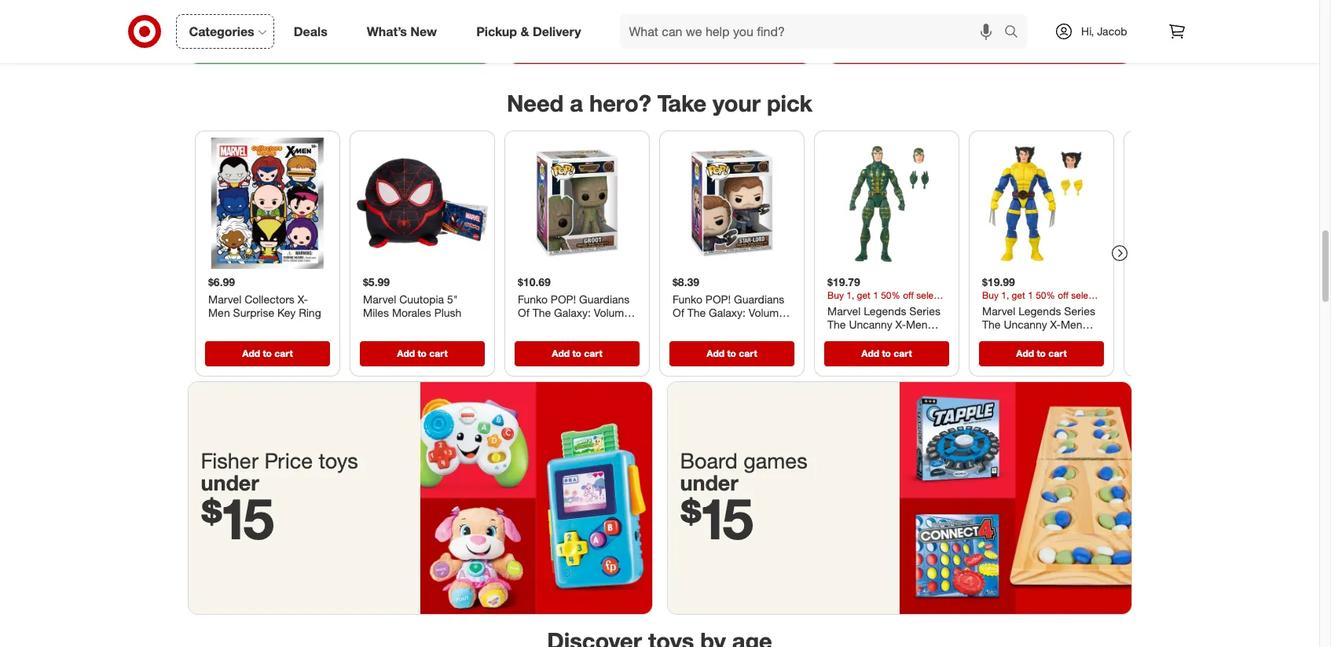 Task type: describe. For each thing, give the bounding box(es) containing it.
$15 for fisher price toys under
[[201, 484, 274, 552]]

a
[[570, 89, 583, 117]]

6 add to cart from the left
[[1016, 347, 1067, 359]]

&
[[521, 23, 530, 39]]

6 to from the left
[[1037, 347, 1046, 359]]

search button
[[998, 14, 1036, 52]]

$5.99 marvel cuutopia 5" miles morales plush
[[363, 275, 461, 319]]

groot
[[534, 319, 562, 333]]

marvel collectors x-men surprise key ring image
[[202, 137, 333, 269]]

guardians for funko pop! guardians of the  galaxy: volume 3 - star lord
[[734, 292, 785, 305]]

add for $10.69 funko pop! guardians of the  galaxy: volume 3 - groot
[[552, 347, 570, 359]]

marvel inside 'marvel legends series the uncanny x-men wolverine action figure'
[[982, 304, 1016, 317]]

- for star
[[682, 319, 686, 333]]

to for $5.99 marvel cuutopia 5" miles morales plush
[[417, 347, 426, 359]]

take
[[658, 89, 707, 117]]

legends for man
[[864, 304, 907, 317]]

games
[[744, 447, 808, 473]]

marvel legends series the uncanny x-men wolverine action figure
[[982, 304, 1099, 344]]

pop! for $10.69
[[551, 292, 576, 305]]

board games under
[[681, 447, 808, 495]]

add for $6.99 marvel collectors x- men surprise key ring
[[242, 347, 260, 359]]

to for $6.99 marvel collectors x- men surprise key ring
[[263, 347, 272, 359]]

marvel inside $6.99 marvel collectors x- men surprise key ring
[[208, 292, 241, 305]]

add for $8.39 funko pop! guardians of the  galaxy: volume 3 - star lord
[[707, 347, 725, 359]]

uncanny for multiple
[[849, 317, 893, 331]]

pickup
[[477, 23, 517, 39]]

cart for $5.99 marvel cuutopia 5" miles morales plush
[[429, 347, 448, 359]]

5 cart from the left
[[894, 347, 912, 359]]

search
[[998, 25, 1036, 41]]

what's
[[367, 23, 407, 39]]

key
[[277, 306, 295, 319]]

the inside $10.69 funko pop! guardians of the  galaxy: volume 3 - groot
[[532, 306, 551, 319]]

6 add to cart button from the left
[[979, 341, 1104, 366]]

marvel inside marvel legends series the uncanny x-men multiple man action figure
[[828, 304, 861, 317]]

men for wolverine
[[1061, 317, 1083, 331]]

5 add to cart from the left
[[862, 347, 912, 359]]

$6.99
[[208, 275, 235, 288]]

lord
[[712, 319, 734, 333]]

of for groot
[[518, 306, 529, 319]]

$8.39
[[673, 275, 699, 288]]

price
[[265, 447, 313, 473]]

5 add from the left
[[862, 347, 879, 359]]

cart for $8.39 funko pop! guardians of the  galaxy: volume 3 - star lord
[[739, 347, 757, 359]]

hi, jacob
[[1082, 24, 1128, 38]]

x- for marvel legends series the uncanny x-men wolverine action figure
[[1050, 317, 1061, 331]]

$10.69
[[518, 275, 551, 288]]

the inside 'marvel legends series the uncanny x-men wolverine action figure'
[[982, 317, 1001, 331]]

new
[[411, 23, 437, 39]]

add to cart button for $5.99 marvel cuutopia 5" miles morales plush
[[360, 341, 485, 366]]

of for star
[[673, 306, 684, 319]]

add to cart for $5.99 marvel cuutopia 5" miles morales plush
[[397, 347, 448, 359]]

guardians for funko pop! guardians of the  galaxy: volume 3 - groot
[[579, 292, 630, 305]]

$5.99
[[363, 275, 390, 288]]

your
[[713, 89, 761, 117]]

add for $5.99 marvel cuutopia 5" miles morales plush
[[397, 347, 415, 359]]

wolverine
[[982, 331, 1031, 344]]

add to cart for $6.99 marvel collectors x- men surprise key ring
[[242, 347, 293, 359]]

legends for action
[[1019, 304, 1061, 317]]

add to cart button for $8.39 funko pop! guardians of the  galaxy: volume 3 - star lord
[[669, 341, 795, 366]]

$19.79
[[828, 275, 860, 288]]

galaxy: for star
[[709, 306, 746, 319]]

what's new
[[367, 23, 437, 39]]

to for $8.39 funko pop! guardians of the  galaxy: volume 3 - star lord
[[727, 347, 736, 359]]

3 for funko pop! guardians of the  galaxy: volume 3 - star lord
[[673, 319, 679, 333]]

series for marvel legends series the uncanny x-men wolverine action figure
[[1064, 304, 1096, 317]]

figure inside marvel legends series the uncanny x-men multiple man action figure
[[828, 345, 858, 358]]

pickup & delivery link
[[463, 14, 601, 49]]

action inside 'marvel legends series the uncanny x-men wolverine action figure'
[[1034, 331, 1065, 344]]

galaxy: for groot
[[554, 306, 591, 319]]

x- for marvel legends series the uncanny x-men multiple man action figure
[[896, 317, 906, 331]]

the inside $8.39 funko pop! guardians of the  galaxy: volume 3 - star lord
[[687, 306, 706, 319]]

pick
[[767, 89, 813, 117]]

6 cart from the left
[[1049, 347, 1067, 359]]

under inside fisher price toys under
[[201, 470, 259, 495]]

add to cart button for $6.99 marvel collectors x- men surprise key ring
[[205, 341, 330, 366]]

deals
[[294, 23, 328, 39]]

add to cart for $10.69 funko pop! guardians of the  galaxy: volume 3 - groot
[[552, 347, 602, 359]]

hero?
[[590, 89, 652, 117]]

board
[[681, 447, 738, 473]]

figure inside 'marvel legends series the uncanny x-men wolverine action figure'
[[1068, 331, 1099, 344]]



Task type: vqa. For each thing, say whether or not it's contained in the screenshot.


Task type: locate. For each thing, give the bounding box(es) containing it.
$15 down the fisher
[[201, 484, 274, 552]]

add to cart for $8.39 funko pop! guardians of the  galaxy: volume 3 - star lord
[[707, 347, 757, 359]]

uncanny up man
[[849, 317, 893, 331]]

2 volume from the left
[[749, 306, 785, 319]]

1 to from the left
[[263, 347, 272, 359]]

uncanny up wolverine
[[1004, 317, 1047, 331]]

of down $8.39
[[673, 306, 684, 319]]

need
[[507, 89, 564, 117]]

1 add from the left
[[242, 347, 260, 359]]

of inside $10.69 funko pop! guardians of the  galaxy: volume 3 - groot
[[518, 306, 529, 319]]

0 horizontal spatial action
[[894, 331, 925, 344]]

1 horizontal spatial galaxy:
[[709, 306, 746, 319]]

$15 down board
[[681, 484, 754, 552]]

$8.39 funko pop! guardians of the  galaxy: volume 3 - star lord
[[673, 275, 785, 333]]

1 horizontal spatial volume
[[749, 306, 785, 319]]

star
[[689, 319, 709, 333]]

figure
[[1068, 331, 1099, 344], [828, 345, 858, 358]]

add down surprise
[[242, 347, 260, 359]]

uncanny
[[849, 317, 893, 331], [1004, 317, 1047, 331]]

3
[[518, 319, 524, 333], [673, 319, 679, 333]]

men inside 'marvel legends series the uncanny x-men wolverine action figure'
[[1061, 317, 1083, 331]]

to
[[263, 347, 272, 359], [417, 347, 426, 359], [572, 347, 581, 359], [727, 347, 736, 359], [882, 347, 891, 359], [1037, 347, 1046, 359]]

$15 for board games under
[[681, 484, 754, 552]]

guardians inside $10.69 funko pop! guardians of the  galaxy: volume 3 - groot
[[579, 292, 630, 305]]

x- inside $6.99 marvel collectors x- men surprise key ring
[[297, 292, 308, 305]]

3 add to cart button from the left
[[515, 341, 640, 366]]

to down man
[[882, 347, 891, 359]]

funko pop! guardians of the  galaxy: volume 3 - star lord image
[[666, 137, 798, 269]]

action right man
[[894, 331, 925, 344]]

add to cart down 'marvel legends series the uncanny x-men wolverine action figure'
[[1016, 347, 1067, 359]]

add down man
[[862, 347, 879, 359]]

multiple
[[828, 331, 866, 344]]

1 $15 from the left
[[201, 484, 274, 552]]

action right wolverine
[[1034, 331, 1065, 344]]

ring
[[299, 306, 321, 319]]

pop! up groot
[[551, 292, 576, 305]]

2 pop! from the left
[[706, 292, 731, 305]]

1 horizontal spatial $15
[[681, 484, 754, 552]]

2 galaxy: from the left
[[709, 306, 746, 319]]

x- inside marvel legends series the uncanny x-men multiple man action figure
[[896, 317, 906, 331]]

the up multiple at right bottom
[[828, 317, 846, 331]]

galaxy: up lord
[[709, 306, 746, 319]]

marvel legends series the uncanny x-men multiple man action figure
[[828, 304, 941, 358]]

4 to from the left
[[727, 347, 736, 359]]

fisher
[[201, 447, 259, 473]]

2 funko from the left
[[673, 292, 702, 305]]

1 horizontal spatial 3
[[673, 319, 679, 333]]

men inside $6.99 marvel collectors x- men surprise key ring
[[208, 306, 230, 319]]

0 horizontal spatial x-
[[297, 292, 308, 305]]

to down surprise
[[263, 347, 272, 359]]

3 inside $8.39 funko pop! guardians of the  galaxy: volume 3 - star lord
[[673, 319, 679, 333]]

series inside marvel legends series the uncanny x-men multiple man action figure
[[910, 304, 941, 317]]

- inside $10.69 funko pop! guardians of the  galaxy: volume 3 - groot
[[527, 319, 531, 333]]

1 add to cart button from the left
[[205, 341, 330, 366]]

the inside marvel legends series the uncanny x-men multiple man action figure
[[828, 317, 846, 331]]

0 horizontal spatial series
[[910, 304, 941, 317]]

2 series from the left
[[1064, 304, 1096, 317]]

0 horizontal spatial galaxy:
[[554, 306, 591, 319]]

0 horizontal spatial 3
[[518, 319, 524, 333]]

2 add to cart from the left
[[397, 347, 448, 359]]

legends up man
[[864, 304, 907, 317]]

man
[[869, 331, 891, 344]]

pop! up lord
[[706, 292, 731, 305]]

2 3 from the left
[[673, 319, 679, 333]]

1 add to cart from the left
[[242, 347, 293, 359]]

toys
[[319, 447, 358, 473]]

figure down multiple at right bottom
[[828, 345, 858, 358]]

1 horizontal spatial under
[[681, 470, 739, 495]]

0 horizontal spatial uncanny
[[849, 317, 893, 331]]

4 cart from the left
[[739, 347, 757, 359]]

2 $15 from the left
[[681, 484, 754, 552]]

marvel legends series the uncanny x-men multiple man action figure image
[[821, 137, 953, 269]]

galaxy: inside $8.39 funko pop! guardians of the  galaxy: volume 3 - star lord
[[709, 306, 746, 319]]

1 horizontal spatial guardians
[[734, 292, 785, 305]]

men for multiple
[[906, 317, 928, 331]]

action
[[894, 331, 925, 344], [1034, 331, 1065, 344]]

0 horizontal spatial men
[[208, 306, 230, 319]]

add down lord
[[707, 347, 725, 359]]

1 horizontal spatial series
[[1064, 304, 1096, 317]]

action inside marvel legends series the uncanny x-men multiple man action figure
[[894, 331, 925, 344]]

to for $10.69 funko pop! guardians of the  galaxy: volume 3 - groot
[[572, 347, 581, 359]]

- left star
[[682, 319, 686, 333]]

3 left star
[[673, 319, 679, 333]]

cart for $10.69 funko pop! guardians of the  galaxy: volume 3 - groot
[[584, 347, 602, 359]]

add to cart button
[[205, 341, 330, 366], [360, 341, 485, 366], [515, 341, 640, 366], [669, 341, 795, 366], [824, 341, 949, 366], [979, 341, 1104, 366]]

2 under from the left
[[681, 470, 739, 495]]

1 - from the left
[[527, 319, 531, 333]]

funko inside $10.69 funko pop! guardians of the  galaxy: volume 3 - groot
[[518, 292, 548, 305]]

collectors
[[244, 292, 294, 305]]

1 3 from the left
[[518, 319, 524, 333]]

to down morales at the left of the page
[[417, 347, 426, 359]]

what's new link
[[354, 14, 457, 49]]

pop! for $8.39
[[706, 292, 731, 305]]

men
[[208, 306, 230, 319], [906, 317, 928, 331], [1061, 317, 1083, 331]]

- for groot
[[527, 319, 531, 333]]

1 horizontal spatial x-
[[896, 317, 906, 331]]

2 guardians from the left
[[734, 292, 785, 305]]

categories
[[189, 23, 255, 39]]

marvel up multiple at right bottom
[[828, 304, 861, 317]]

3 left groot
[[518, 319, 524, 333]]

2 add from the left
[[397, 347, 415, 359]]

add to cart down man
[[862, 347, 912, 359]]

1 series from the left
[[910, 304, 941, 317]]

legends inside marvel legends series the uncanny x-men multiple man action figure
[[864, 304, 907, 317]]

1 horizontal spatial of
[[673, 306, 684, 319]]

$10.69 funko pop! guardians of the  galaxy: volume 3 - groot
[[518, 275, 630, 333]]

3 for funko pop! guardians of the  galaxy: volume 3 - groot
[[518, 319, 524, 333]]

legends
[[864, 304, 907, 317], [1019, 304, 1061, 317]]

2 horizontal spatial men
[[1061, 317, 1083, 331]]

uncanny inside 'marvel legends series the uncanny x-men wolverine action figure'
[[1004, 317, 1047, 331]]

to down $10.69 funko pop! guardians of the  galaxy: volume 3 - groot
[[572, 347, 581, 359]]

0 horizontal spatial of
[[518, 306, 529, 319]]

uncanny inside marvel legends series the uncanny x-men multiple man action figure
[[849, 317, 893, 331]]

funko inside $8.39 funko pop! guardians of the  galaxy: volume 3 - star lord
[[673, 292, 702, 305]]

pop! inside $8.39 funko pop! guardians of the  galaxy: volume 3 - star lord
[[706, 292, 731, 305]]

marvel up miles
[[363, 292, 396, 305]]

2 - from the left
[[682, 319, 686, 333]]

1 horizontal spatial action
[[1034, 331, 1065, 344]]

to down 'marvel legends series the uncanny x-men wolverine action figure'
[[1037, 347, 1046, 359]]

morales
[[392, 306, 431, 319]]

What can we help you find? suggestions appear below search field
[[620, 14, 1009, 49]]

add to cart down morales at the left of the page
[[397, 347, 448, 359]]

5 to from the left
[[882, 347, 891, 359]]

uncanny for wolverine
[[1004, 317, 1047, 331]]

marvel up wolverine
[[982, 304, 1016, 317]]

of down the $10.69
[[518, 306, 529, 319]]

$15
[[201, 484, 274, 552], [681, 484, 754, 552]]

categories link
[[176, 14, 274, 49]]

under left price
[[201, 470, 259, 495]]

marvel
[[208, 292, 241, 305], [363, 292, 396, 305], [828, 304, 861, 317], [982, 304, 1016, 317]]

1 horizontal spatial figure
[[1068, 331, 1099, 344]]

1 of from the left
[[518, 306, 529, 319]]

add to cart down lord
[[707, 347, 757, 359]]

2 action from the left
[[1034, 331, 1065, 344]]

$19.99
[[982, 275, 1015, 288]]

1 horizontal spatial men
[[906, 317, 928, 331]]

2 horizontal spatial x-
[[1050, 317, 1061, 331]]

1 legends from the left
[[864, 304, 907, 317]]

0 horizontal spatial funko
[[518, 292, 548, 305]]

3 inside $10.69 funko pop! guardians of the  galaxy: volume 3 - groot
[[518, 319, 524, 333]]

1 guardians from the left
[[579, 292, 630, 305]]

- inside $8.39 funko pop! guardians of the  galaxy: volume 3 - star lord
[[682, 319, 686, 333]]

2 add to cart button from the left
[[360, 341, 485, 366]]

marvel cuutopia 5" miles morales plush image
[[357, 137, 488, 269]]

marvel down $6.99
[[208, 292, 241, 305]]

series inside 'marvel legends series the uncanny x-men wolverine action figure'
[[1064, 304, 1096, 317]]

figure right wolverine
[[1068, 331, 1099, 344]]

cart
[[274, 347, 293, 359], [429, 347, 448, 359], [584, 347, 602, 359], [739, 347, 757, 359], [894, 347, 912, 359], [1049, 347, 1067, 359]]

1 horizontal spatial uncanny
[[1004, 317, 1047, 331]]

2 legends from the left
[[1019, 304, 1061, 317]]

5 add to cart button from the left
[[824, 341, 949, 366]]

0 horizontal spatial guardians
[[579, 292, 630, 305]]

funko
[[518, 292, 548, 305], [673, 292, 702, 305]]

0 horizontal spatial $15
[[201, 484, 274, 552]]

volume inside $8.39 funko pop! guardians of the  galaxy: volume 3 - star lord
[[749, 306, 785, 319]]

- left groot
[[527, 319, 531, 333]]

-
[[527, 319, 531, 333], [682, 319, 686, 333]]

guardians
[[579, 292, 630, 305], [734, 292, 785, 305]]

add to cart
[[242, 347, 293, 359], [397, 347, 448, 359], [552, 347, 602, 359], [707, 347, 757, 359], [862, 347, 912, 359], [1016, 347, 1067, 359]]

4 add to cart from the left
[[707, 347, 757, 359]]

of
[[518, 306, 529, 319], [673, 306, 684, 319]]

add to cart down groot
[[552, 347, 602, 359]]

add down groot
[[552, 347, 570, 359]]

1 under from the left
[[201, 470, 259, 495]]

delivery
[[533, 23, 581, 39]]

3 add to cart from the left
[[552, 347, 602, 359]]

0 horizontal spatial volume
[[594, 306, 630, 319]]

3 to from the left
[[572, 347, 581, 359]]

funko down the $10.69
[[518, 292, 548, 305]]

add down morales at the left of the page
[[397, 347, 415, 359]]

1 uncanny from the left
[[849, 317, 893, 331]]

pop! inside $10.69 funko pop! guardians of the  galaxy: volume 3 - groot
[[551, 292, 576, 305]]

2 of from the left
[[673, 306, 684, 319]]

add to cart down surprise
[[242, 347, 293, 359]]

galaxy: inside $10.69 funko pop! guardians of the  galaxy: volume 3 - groot
[[554, 306, 591, 319]]

pickup & delivery
[[477, 23, 581, 39]]

to down lord
[[727, 347, 736, 359]]

4 add from the left
[[707, 347, 725, 359]]

miles
[[363, 306, 389, 319]]

funko for funko pop! guardians of the  galaxy: volume 3 - groot
[[518, 292, 548, 305]]

cart for $6.99 marvel collectors x- men surprise key ring
[[274, 347, 293, 359]]

5"
[[447, 292, 458, 305]]

men inside marvel legends series the uncanny x-men multiple man action figure
[[906, 317, 928, 331]]

marvel inside '$5.99 marvel cuutopia 5" miles morales plush'
[[363, 292, 396, 305]]

1 cart from the left
[[274, 347, 293, 359]]

marvel legends series the uncanny x-men wolverine action figure image
[[976, 137, 1107, 269]]

jacob
[[1098, 24, 1128, 38]]

hi,
[[1082, 24, 1095, 38]]

add to cart button for $10.69 funko pop! guardians of the  galaxy: volume 3 - groot
[[515, 341, 640, 366]]

3 add from the left
[[552, 347, 570, 359]]

the up wolverine
[[982, 317, 1001, 331]]

1 action from the left
[[894, 331, 925, 344]]

volume
[[594, 306, 630, 319], [749, 306, 785, 319]]

legends inside 'marvel legends series the uncanny x-men wolverine action figure'
[[1019, 304, 1061, 317]]

1 galaxy: from the left
[[554, 306, 591, 319]]

3 cart from the left
[[584, 347, 602, 359]]

need a hero? take your pick
[[507, 89, 813, 117]]

1 horizontal spatial funko
[[673, 292, 702, 305]]

funko for funko pop! guardians of the  galaxy: volume 3 - star lord
[[673, 292, 702, 305]]

1 funko from the left
[[518, 292, 548, 305]]

plush
[[434, 306, 461, 319]]

x-
[[297, 292, 308, 305], [896, 317, 906, 331], [1050, 317, 1061, 331]]

$6.99 marvel collectors x- men surprise key ring
[[208, 275, 321, 319]]

add down wolverine
[[1016, 347, 1034, 359]]

1 pop! from the left
[[551, 292, 576, 305]]

series for marvel legends series the uncanny x-men multiple man action figure
[[910, 304, 941, 317]]

series
[[910, 304, 941, 317], [1064, 304, 1096, 317]]

1 horizontal spatial -
[[682, 319, 686, 333]]

the up groot
[[532, 306, 551, 319]]

2 to from the left
[[417, 347, 426, 359]]

add
[[242, 347, 260, 359], [397, 347, 415, 359], [552, 347, 570, 359], [707, 347, 725, 359], [862, 347, 879, 359], [1016, 347, 1034, 359]]

of inside $8.39 funko pop! guardians of the  galaxy: volume 3 - star lord
[[673, 306, 684, 319]]

under inside board games under
[[681, 470, 739, 495]]

guardians inside $8.39 funko pop! guardians of the  galaxy: volume 3 - star lord
[[734, 292, 785, 305]]

under left games
[[681, 470, 739, 495]]

0 horizontal spatial -
[[527, 319, 531, 333]]

volume inside $10.69 funko pop! guardians of the  galaxy: volume 3 - groot
[[594, 306, 630, 319]]

volume for funko pop! guardians of the  galaxy: volume 3 - groot
[[594, 306, 630, 319]]

deals link
[[280, 14, 347, 49]]

funko down $8.39
[[673, 292, 702, 305]]

surprise
[[233, 306, 274, 319]]

under
[[201, 470, 259, 495], [681, 470, 739, 495]]

galaxy: up groot
[[554, 306, 591, 319]]

6 add from the left
[[1016, 347, 1034, 359]]

cuutopia
[[399, 292, 444, 305]]

0 horizontal spatial figure
[[828, 345, 858, 358]]

4 add to cart button from the left
[[669, 341, 795, 366]]

volume for funko pop! guardians of the  galaxy: volume 3 - star lord
[[749, 306, 785, 319]]

legends up wolverine
[[1019, 304, 1061, 317]]

fisher price toys under
[[201, 447, 358, 495]]

the up star
[[687, 306, 706, 319]]

x- inside 'marvel legends series the uncanny x-men wolverine action figure'
[[1050, 317, 1061, 331]]

pop!
[[551, 292, 576, 305], [706, 292, 731, 305]]

0 horizontal spatial pop!
[[551, 292, 576, 305]]

1 volume from the left
[[594, 306, 630, 319]]

carousel region
[[188, 77, 1269, 382]]

0 horizontal spatial under
[[201, 470, 259, 495]]

galaxy:
[[554, 306, 591, 319], [709, 306, 746, 319]]

1 horizontal spatial pop!
[[706, 292, 731, 305]]

the
[[532, 306, 551, 319], [687, 306, 706, 319], [828, 317, 846, 331], [982, 317, 1001, 331]]

2 uncanny from the left
[[1004, 317, 1047, 331]]

funko pop! guardians of the  galaxy: volume 3 - groot image
[[511, 137, 643, 269]]

0 horizontal spatial legends
[[864, 304, 907, 317]]

2 cart from the left
[[429, 347, 448, 359]]

1 horizontal spatial legends
[[1019, 304, 1061, 317]]



